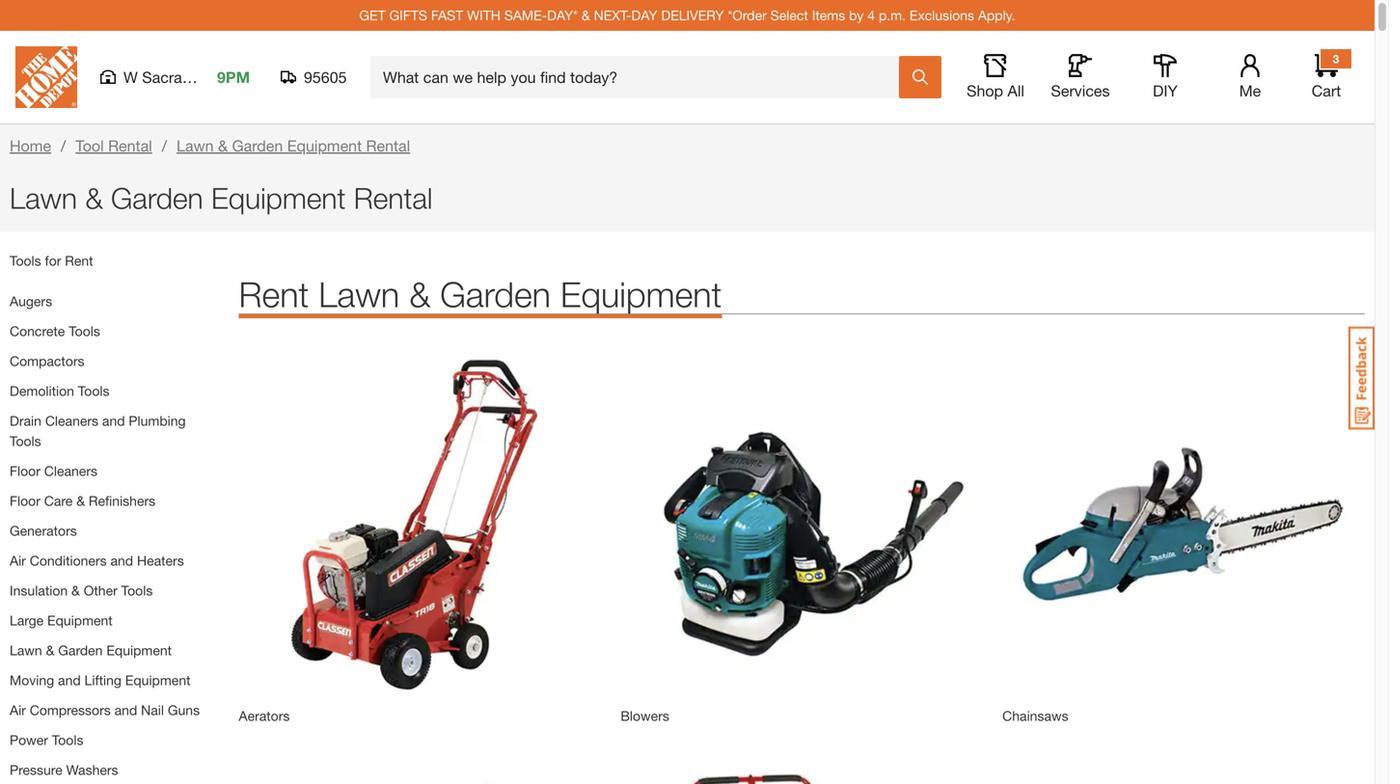 Task type: vqa. For each thing, say whether or not it's contained in the screenshot.
"Demolition"
yes



Task type: describe. For each thing, give the bounding box(es) containing it.
aerators link
[[239, 708, 290, 724]]

tools up drain cleaners and plumbing tools link
[[78, 383, 109, 399]]

get gifts fast with same-day* & next-day delivery *order select items by 4 p.m. exclusions apply.
[[359, 7, 1016, 23]]

select
[[771, 7, 809, 23]]

pressure washers link
[[10, 762, 118, 778]]

fast
[[431, 7, 463, 23]]

me
[[1240, 82, 1262, 100]]

sacramento
[[142, 68, 226, 86]]

95605
[[304, 68, 347, 86]]

compactors link
[[10, 353, 84, 369]]

tool rental link
[[76, 137, 152, 155]]

feedback link image
[[1349, 326, 1375, 430]]

and for compressors
[[114, 703, 137, 718]]

cart 3
[[1312, 52, 1342, 100]]

lawn mowers image
[[239, 746, 602, 785]]

power tools
[[10, 732, 83, 748]]

concrete
[[10, 323, 65, 339]]

0 horizontal spatial rent
[[65, 253, 93, 269]]

rent lawn & garden equipment
[[239, 274, 722, 315]]

blowers link
[[621, 708, 670, 724]]

diy button
[[1135, 54, 1197, 100]]

with
[[467, 7, 501, 23]]

for
[[45, 253, 61, 269]]

get
[[359, 7, 386, 23]]

shop all
[[967, 82, 1025, 100]]

air conditioners and heaters
[[10, 553, 184, 569]]

conditioners
[[30, 553, 107, 569]]

cleaners for drain
[[45, 413, 98, 429]]

power tools link
[[10, 732, 83, 748]]

items
[[812, 7, 846, 23]]

cleaners for floor
[[44, 463, 97, 479]]

and for conditioners
[[110, 553, 133, 569]]

lifting
[[84, 673, 122, 689]]

delivery
[[661, 7, 724, 23]]

washers
[[66, 762, 118, 778]]

the home depot logo image
[[15, 46, 77, 108]]

plumbing
[[129, 413, 186, 429]]

chainsaws image
[[1003, 344, 1365, 706]]

aerators
[[239, 708, 290, 724]]

lawn conditioning tools image
[[621, 746, 984, 785]]

home link
[[10, 137, 51, 155]]

concrete tools link
[[10, 323, 100, 339]]

demolition tools
[[10, 383, 109, 399]]

services button
[[1050, 54, 1112, 100]]

nail
[[141, 703, 164, 718]]

air compressors and nail guns
[[10, 703, 200, 718]]

0 vertical spatial lawn & garden equipment rental
[[177, 137, 410, 155]]

floor care & refinishers link
[[10, 493, 156, 509]]

tools inside drain cleaners and plumbing tools
[[10, 433, 41, 449]]

tool
[[76, 137, 104, 155]]

floor cleaners
[[10, 463, 97, 479]]

blowers image
[[621, 344, 984, 706]]

augers link
[[10, 293, 52, 309]]

moving and lifting equipment
[[10, 673, 191, 689]]

care
[[44, 493, 73, 509]]

tools right concrete
[[69, 323, 100, 339]]

chainsaws link
[[1003, 708, 1069, 724]]

large equipment link
[[10, 613, 113, 629]]

large equipment
[[10, 613, 113, 629]]

demolition
[[10, 383, 74, 399]]

aerators image
[[239, 344, 602, 706]]

insulation & other tools
[[10, 583, 153, 599]]

air conditioners and heaters link
[[10, 553, 184, 569]]

drain cleaners and plumbing tools link
[[10, 413, 186, 449]]

floor for floor care & refinishers
[[10, 493, 40, 509]]

air for air compressors and nail guns
[[10, 703, 26, 718]]

refinishers
[[89, 493, 156, 509]]

blowers
[[621, 708, 670, 724]]

compressors
[[30, 703, 111, 718]]



Task type: locate. For each thing, give the bounding box(es) containing it.
next-
[[594, 7, 632, 23]]

cleaners
[[45, 413, 98, 429], [44, 463, 97, 479]]

day
[[632, 7, 658, 23]]

floor care & refinishers
[[10, 493, 156, 509]]

insulation
[[10, 583, 68, 599]]

air up insulation
[[10, 553, 26, 569]]

cleaners inside drain cleaners and plumbing tools
[[45, 413, 98, 429]]

large
[[10, 613, 44, 629]]

0 vertical spatial cleaners
[[45, 413, 98, 429]]

day*
[[547, 7, 578, 23]]

gifts
[[389, 7, 427, 23]]

moving and lifting equipment link
[[10, 673, 191, 689]]

w
[[124, 68, 138, 86]]

cleaners down demolition tools link
[[45, 413, 98, 429]]

0 vertical spatial air
[[10, 553, 26, 569]]

lawn & garden equipment rental down lawn & garden equipment rental link
[[10, 181, 433, 215]]

rental
[[108, 137, 152, 155], [366, 137, 410, 155], [354, 181, 433, 215]]

2 air from the top
[[10, 703, 26, 718]]

floor
[[10, 463, 40, 479], [10, 493, 40, 509]]

drain cleaners and plumbing tools
[[10, 413, 186, 449]]

diy
[[1153, 82, 1178, 100]]

1 air from the top
[[10, 553, 26, 569]]

tool rental
[[76, 137, 152, 155]]

tools left for
[[10, 253, 41, 269]]

tools down compressors
[[52, 732, 83, 748]]

augers
[[10, 293, 52, 309]]

1 floor from the top
[[10, 463, 40, 479]]

and inside drain cleaners and plumbing tools
[[102, 413, 125, 429]]

and left nail
[[114, 703, 137, 718]]

me button
[[1220, 54, 1282, 100]]

compactors
[[10, 353, 84, 369]]

exclusions
[[910, 7, 975, 23]]

chainsaws
[[1003, 708, 1069, 724]]

lawn & garden equipment rental
[[177, 137, 410, 155], [10, 181, 433, 215]]

tools for rent
[[10, 253, 93, 269]]

w sacramento 9pm
[[124, 68, 250, 86]]

1 vertical spatial lawn & garden equipment rental
[[10, 181, 433, 215]]

lawn & garden equipment rental link
[[177, 137, 410, 155]]

and left plumbing
[[102, 413, 125, 429]]

1 vertical spatial cleaners
[[44, 463, 97, 479]]

demolition tools link
[[10, 383, 109, 399]]

lawn & garden equipment link
[[10, 643, 172, 659]]

95605 button
[[281, 68, 347, 87]]

power
[[10, 732, 48, 748]]

floor cleaners link
[[10, 463, 97, 479]]

tools right other on the bottom left of the page
[[121, 583, 153, 599]]

1 vertical spatial rent
[[239, 274, 309, 315]]

4
[[868, 7, 875, 23]]

and for cleaners
[[102, 413, 125, 429]]

equipment
[[287, 137, 362, 155], [211, 181, 346, 215], [561, 274, 722, 315], [47, 613, 113, 629], [106, 643, 172, 659], [125, 673, 191, 689]]

heaters
[[137, 553, 184, 569]]

9pm
[[217, 68, 250, 86]]

shop all button
[[965, 54, 1027, 100]]

and up compressors
[[58, 673, 81, 689]]

concrete tools
[[10, 323, 100, 339]]

floor for floor cleaners
[[10, 463, 40, 479]]

generators link
[[10, 523, 77, 539]]

moving
[[10, 673, 54, 689]]

garden
[[232, 137, 283, 155], [111, 181, 203, 215], [440, 274, 551, 315], [58, 643, 103, 659]]

apply.
[[978, 7, 1016, 23]]

services
[[1051, 82, 1110, 100]]

insulation & other tools link
[[10, 583, 153, 599]]

shop
[[967, 82, 1004, 100]]

generators
[[10, 523, 77, 539]]

home
[[10, 137, 51, 155]]

air compressors and nail guns link
[[10, 703, 200, 718]]

tools
[[10, 253, 41, 269], [69, 323, 100, 339], [78, 383, 109, 399], [10, 433, 41, 449], [121, 583, 153, 599], [52, 732, 83, 748]]

pressure
[[10, 762, 62, 778]]

0 vertical spatial floor
[[10, 463, 40, 479]]

pressure washers
[[10, 762, 118, 778]]

lawn & garden equipment
[[10, 643, 172, 659]]

tools down drain
[[10, 433, 41, 449]]

2 floor from the top
[[10, 493, 40, 509]]

1 vertical spatial floor
[[10, 493, 40, 509]]

and
[[102, 413, 125, 429], [110, 553, 133, 569], [58, 673, 81, 689], [114, 703, 137, 718]]

cart
[[1312, 82, 1342, 100]]

floor left care
[[10, 493, 40, 509]]

*order
[[728, 7, 767, 23]]

&
[[582, 7, 590, 23], [218, 137, 228, 155], [85, 181, 103, 215], [409, 274, 431, 315], [76, 493, 85, 509], [71, 583, 80, 599], [46, 643, 54, 659]]

and up other on the bottom left of the page
[[110, 553, 133, 569]]

all
[[1008, 82, 1025, 100]]

1 horizontal spatial rent
[[239, 274, 309, 315]]

p.m.
[[879, 7, 906, 23]]

cleaners up floor care & refinishers link
[[44, 463, 97, 479]]

floor down drain
[[10, 463, 40, 479]]

What can we help you find today? search field
[[383, 57, 898, 97]]

guns
[[168, 703, 200, 718]]

0 vertical spatial rent
[[65, 253, 93, 269]]

by
[[849, 7, 864, 23]]

3
[[1333, 52, 1340, 66]]

air for air conditioners and heaters
[[10, 553, 26, 569]]

lawn
[[177, 137, 214, 155], [10, 181, 77, 215], [319, 274, 400, 315], [10, 643, 42, 659]]

lawn & garden equipment rental down 95605 button
[[177, 137, 410, 155]]

other
[[84, 583, 118, 599]]

1 vertical spatial air
[[10, 703, 26, 718]]

air up power
[[10, 703, 26, 718]]

same-
[[504, 7, 547, 23]]



